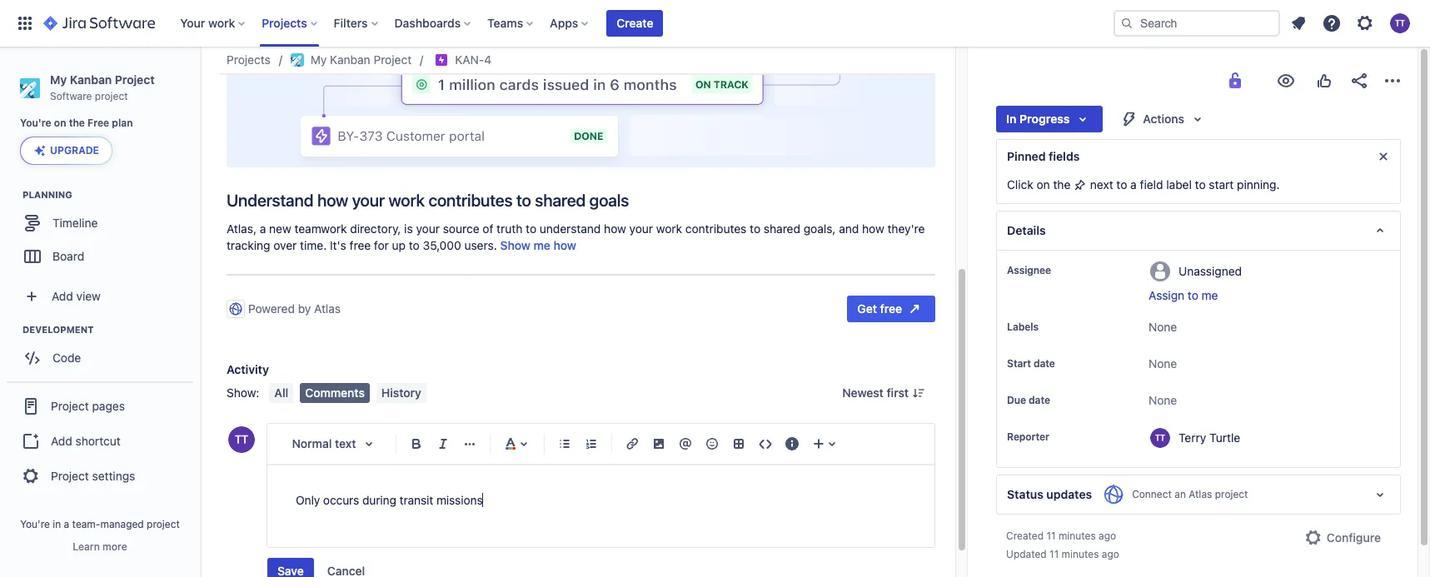 Task type: describe. For each thing, give the bounding box(es) containing it.
learn more
[[73, 541, 127, 553]]

code link
[[8, 342, 192, 375]]

learn
[[73, 541, 100, 553]]

development image
[[2, 320, 22, 340]]

group containing project pages
[[7, 382, 193, 500]]

kan-
[[455, 52, 484, 67]]

start
[[1209, 177, 1234, 192]]

you're on the free plan
[[20, 117, 133, 129]]

pinned
[[1007, 149, 1046, 163]]

created
[[1006, 530, 1044, 542]]

the for you're
[[69, 117, 85, 129]]

updates
[[1046, 487, 1092, 501]]

emoji image
[[702, 434, 722, 454]]

in
[[53, 518, 61, 531]]

add shortcut
[[51, 434, 121, 448]]

add image, video, or file image
[[649, 434, 669, 454]]

planning image
[[2, 185, 22, 205]]

projects link
[[227, 50, 271, 70]]

details
[[1007, 223, 1046, 237]]

terry turtle
[[1179, 430, 1240, 444]]

view
[[76, 289, 101, 303]]

0 vertical spatial 11
[[1046, 530, 1056, 542]]

project inside "link"
[[374, 52, 412, 67]]

status updates
[[1007, 487, 1092, 501]]

labels
[[1007, 321, 1039, 333]]

development group
[[8, 323, 199, 380]]

a for in
[[64, 518, 69, 531]]

your
[[180, 16, 205, 30]]

bullet list ⌘⇧8 image
[[555, 434, 575, 454]]

Search field
[[1114, 10, 1280, 37]]

code
[[52, 351, 81, 365]]

missions
[[436, 493, 483, 507]]

connect
[[1132, 488, 1172, 501]]

upgrade button
[[21, 138, 112, 164]]

link image
[[622, 434, 642, 454]]

plan
[[112, 117, 133, 129]]

start date
[[1007, 357, 1055, 370]]

my kanban project software project
[[50, 72, 155, 102]]

timeline
[[52, 216, 98, 230]]

notifications image
[[1289, 13, 1309, 33]]

software
[[50, 90, 92, 102]]

add for add shortcut
[[51, 434, 72, 448]]

help image
[[1322, 13, 1342, 33]]

planning
[[22, 189, 72, 200]]

next to a field label to start pinning.
[[1087, 177, 1280, 192]]

project inside my kanban project software project
[[95, 90, 128, 102]]

my kanban project link
[[291, 50, 412, 70]]

sidebar navigation image
[[182, 67, 218, 100]]

project inside status updates element
[[1215, 488, 1248, 501]]

created 11 minutes ago updated 11 minutes ago
[[1006, 530, 1119, 561]]

numbered list ⌘⇧7 image
[[581, 434, 601, 454]]

pinning.
[[1237, 177, 1280, 192]]

kan-4 link
[[455, 50, 492, 70]]

code snippet image
[[755, 434, 775, 454]]

normal text button
[[284, 425, 389, 462]]

create
[[617, 16, 653, 30]]

filters button
[[329, 10, 384, 37]]

turtle
[[1209, 430, 1240, 444]]

you're for you're on the free plan
[[20, 117, 51, 129]]

normal
[[292, 436, 332, 450]]

occurs
[[323, 493, 359, 507]]

learn more button
[[73, 541, 127, 554]]

status
[[1007, 487, 1043, 501]]

hide message image
[[1373, 147, 1393, 167]]

my for my kanban project
[[311, 52, 327, 67]]

your work
[[180, 16, 235, 30]]

info panel image
[[782, 434, 802, 454]]

Comment - Main content area, start typing to enter text. text field
[[296, 490, 906, 510]]

filters
[[334, 16, 368, 30]]

more formatting image
[[460, 434, 480, 454]]

teams button
[[482, 10, 540, 37]]

click on the
[[1007, 177, 1074, 192]]

planning group
[[8, 189, 199, 278]]

timeline link
[[8, 207, 192, 240]]

add view button
[[10, 280, 190, 313]]

shortcut
[[75, 434, 121, 448]]

team-
[[72, 518, 100, 531]]

my kanban project image
[[291, 53, 304, 67]]

only occurs during transit missions
[[296, 493, 483, 507]]

click
[[1007, 177, 1033, 192]]

newest first image
[[912, 386, 925, 400]]

during
[[362, 493, 396, 507]]

only
[[296, 493, 320, 507]]

my for my kanban project software project
[[50, 72, 67, 87]]

next
[[1090, 177, 1113, 192]]

1 vertical spatial minutes
[[1062, 548, 1099, 561]]

work
[[208, 16, 235, 30]]

assign to me button
[[1149, 287, 1383, 304]]

me
[[1202, 288, 1218, 302]]

upgrade
[[50, 144, 99, 157]]

board
[[52, 249, 84, 263]]

activity
[[227, 362, 269, 376]]

free
[[88, 117, 109, 129]]

all button
[[269, 383, 293, 403]]

on for click
[[1037, 177, 1050, 192]]

add view
[[52, 289, 101, 303]]

watch options: you are not watching this issue, 0 people watching image
[[1276, 71, 1296, 91]]

your work button
[[175, 10, 252, 37]]

assign
[[1149, 288, 1185, 302]]

reporter
[[1007, 431, 1049, 443]]

your profile and settings image
[[1390, 13, 1410, 33]]

create button
[[607, 10, 663, 37]]

actions image
[[1383, 71, 1403, 91]]



Task type: vqa. For each thing, say whether or not it's contained in the screenshot.
pinned
yes



Task type: locate. For each thing, give the bounding box(es) containing it.
1 vertical spatial my
[[50, 72, 67, 87]]

kanban down filters
[[330, 52, 370, 67]]

projects up my kanban project image
[[262, 16, 307, 30]]

text
[[335, 436, 356, 450]]

0 horizontal spatial the
[[69, 117, 85, 129]]

italic ⌘i image
[[433, 434, 453, 454]]

0 vertical spatial my
[[311, 52, 327, 67]]

dashboards button
[[389, 10, 477, 37]]

first
[[887, 385, 909, 400]]

project settings
[[51, 469, 135, 483]]

history
[[381, 385, 421, 400]]

date for start date
[[1034, 357, 1055, 370]]

comments button
[[300, 383, 370, 403]]

you're
[[20, 117, 51, 129], [20, 518, 50, 531]]

0 vertical spatial add
[[52, 289, 73, 303]]

group
[[7, 382, 193, 500]]

2 vertical spatial project
[[147, 518, 180, 531]]

board link
[[8, 240, 192, 273]]

status updates element
[[996, 475, 1401, 515]]

0 horizontal spatial kanban
[[70, 72, 112, 87]]

menu bar
[[266, 383, 430, 403]]

dashboards
[[394, 16, 461, 30]]

assign to me
[[1149, 288, 1218, 302]]

add for add view
[[52, 289, 73, 303]]

fields
[[1049, 149, 1080, 163]]

due
[[1007, 394, 1026, 406]]

settings
[[92, 469, 135, 483]]

field
[[1140, 177, 1163, 192]]

project pages link
[[7, 388, 193, 425]]

menu bar containing all
[[266, 383, 430, 403]]

history button
[[376, 383, 426, 403]]

bold ⌘b image
[[406, 434, 426, 454]]

0 vertical spatial minutes
[[1059, 530, 1096, 542]]

add
[[52, 289, 73, 303], [51, 434, 72, 448]]

vote options: no one has voted for this issue yet. image
[[1314, 71, 1334, 91]]

due date
[[1007, 394, 1050, 406]]

on for you're
[[54, 117, 66, 129]]

on right click
[[1037, 177, 1050, 192]]

a right in
[[64, 518, 69, 531]]

0 horizontal spatial my
[[50, 72, 67, 87]]

to left me
[[1188, 288, 1198, 302]]

appswitcher icon image
[[15, 13, 35, 33]]

pinned fields
[[1007, 149, 1080, 163]]

kanban for my kanban project software project
[[70, 72, 112, 87]]

copy link to issue image
[[488, 52, 502, 66]]

add inside dropdown button
[[52, 289, 73, 303]]

the left free on the left of page
[[69, 117, 85, 129]]

minutes right updated
[[1062, 548, 1099, 561]]

banner containing your work
[[0, 0, 1430, 47]]

1 vertical spatial a
[[64, 518, 69, 531]]

none for due
[[1149, 393, 1177, 407]]

a left field
[[1130, 177, 1137, 192]]

to inside button
[[1188, 288, 1198, 302]]

my inside "link"
[[311, 52, 327, 67]]

newest first
[[842, 385, 909, 400]]

project up the plan
[[95, 90, 128, 102]]

add left shortcut
[[51, 434, 72, 448]]

to right next
[[1116, 177, 1127, 192]]

add left view
[[52, 289, 73, 303]]

kanban inside my kanban project software project
[[70, 72, 112, 87]]

transit
[[399, 493, 433, 507]]

project right 'atlas'
[[1215, 488, 1248, 501]]

kan-4
[[455, 52, 492, 67]]

to for me
[[1188, 288, 1198, 302]]

development
[[22, 324, 94, 335]]

you're left in
[[20, 518, 50, 531]]

to left start
[[1195, 177, 1206, 192]]

projects for projects link
[[227, 52, 271, 67]]

1 horizontal spatial project
[[147, 518, 180, 531]]

1 vertical spatial kanban
[[70, 72, 112, 87]]

managed
[[100, 518, 144, 531]]

jira software image
[[43, 13, 155, 33], [43, 13, 155, 33]]

0 vertical spatial the
[[69, 117, 85, 129]]

project right managed
[[147, 518, 180, 531]]

newest first button
[[832, 383, 935, 403]]

my up software on the top of the page
[[50, 72, 67, 87]]

11 right created
[[1046, 530, 1056, 542]]

apps button
[[545, 10, 595, 37]]

projects down work
[[227, 52, 271, 67]]

minutes
[[1059, 530, 1096, 542], [1062, 548, 1099, 561]]

2 horizontal spatial project
[[1215, 488, 1248, 501]]

an
[[1175, 488, 1186, 501]]

a for to
[[1130, 177, 1137, 192]]

project up add shortcut
[[51, 399, 89, 413]]

1 vertical spatial date
[[1029, 394, 1050, 406]]

atlas
[[1189, 488, 1212, 501]]

2 vertical spatial none
[[1149, 393, 1177, 407]]

my kanban project
[[311, 52, 412, 67]]

project down add shortcut
[[51, 469, 89, 483]]

2 none from the top
[[1149, 356, 1177, 371]]

normal text
[[292, 436, 356, 450]]

connect an atlas project
[[1132, 488, 1248, 501]]

0 vertical spatial none
[[1149, 320, 1177, 334]]

4
[[484, 52, 492, 67]]

0 horizontal spatial a
[[64, 518, 69, 531]]

1 vertical spatial add
[[51, 434, 72, 448]]

1 horizontal spatial a
[[1130, 177, 1137, 192]]

more
[[103, 541, 127, 553]]

on up upgrade button
[[54, 117, 66, 129]]

date right the start on the bottom of page
[[1034, 357, 1055, 370]]

add inside button
[[51, 434, 72, 448]]

0 vertical spatial kanban
[[330, 52, 370, 67]]

1 vertical spatial 11
[[1050, 548, 1059, 561]]

the down fields
[[1053, 177, 1071, 192]]

project pages
[[51, 399, 125, 413]]

1 vertical spatial the
[[1053, 177, 1071, 192]]

projects for projects popup button
[[262, 16, 307, 30]]

kanban
[[330, 52, 370, 67], [70, 72, 112, 87]]

1 vertical spatial you're
[[20, 518, 50, 531]]

comments
[[305, 385, 365, 400]]

0 vertical spatial date
[[1034, 357, 1055, 370]]

none for start
[[1149, 356, 1177, 371]]

epic image
[[435, 53, 448, 67]]

show:
[[227, 385, 259, 400]]

my inside my kanban project software project
[[50, 72, 67, 87]]

1 horizontal spatial the
[[1053, 177, 1071, 192]]

share image
[[1349, 71, 1369, 91]]

1 none from the top
[[1149, 320, 1177, 334]]

project left epic icon
[[374, 52, 412, 67]]

you're in a team-managed project
[[20, 518, 180, 531]]

unassigned
[[1179, 264, 1242, 278]]

table image
[[729, 434, 749, 454]]

settings image
[[1355, 13, 1375, 33]]

configure link
[[1293, 525, 1391, 551]]

label
[[1166, 177, 1192, 192]]

assignee
[[1007, 264, 1051, 277]]

projects
[[262, 16, 307, 30], [227, 52, 271, 67]]

newest
[[842, 385, 884, 400]]

apps
[[550, 16, 578, 30]]

primary element
[[10, 0, 1114, 47]]

0 vertical spatial ago
[[1099, 530, 1116, 542]]

my right my kanban project image
[[311, 52, 327, 67]]

pages
[[92, 399, 125, 413]]

date for due date
[[1029, 394, 1050, 406]]

0 vertical spatial on
[[54, 117, 66, 129]]

minutes down updates
[[1059, 530, 1096, 542]]

3 none from the top
[[1149, 393, 1177, 407]]

1 vertical spatial project
[[1215, 488, 1248, 501]]

ago
[[1099, 530, 1116, 542], [1102, 548, 1119, 561]]

kanban for my kanban project
[[330, 52, 370, 67]]

terry
[[1179, 430, 1206, 444]]

my
[[311, 52, 327, 67], [50, 72, 67, 87]]

project up the plan
[[115, 72, 155, 87]]

the for click
[[1053, 177, 1071, 192]]

0 horizontal spatial project
[[95, 90, 128, 102]]

mention image
[[675, 434, 695, 454]]

project inside my kanban project software project
[[115, 72, 155, 87]]

0 vertical spatial a
[[1130, 177, 1137, 192]]

project
[[374, 52, 412, 67], [115, 72, 155, 87], [51, 399, 89, 413], [51, 469, 89, 483]]

kanban up software on the top of the page
[[70, 72, 112, 87]]

to for a
[[1116, 177, 1127, 192]]

profile image of terry turtle image
[[228, 426, 255, 453]]

details element
[[996, 211, 1401, 251]]

you're for you're in a team-managed project
[[20, 518, 50, 531]]

projects inside projects popup button
[[262, 16, 307, 30]]

configure
[[1327, 531, 1381, 545]]

kanban inside "link"
[[330, 52, 370, 67]]

0 vertical spatial you're
[[20, 117, 51, 129]]

0 horizontal spatial on
[[54, 117, 66, 129]]

11 right updated
[[1050, 548, 1059, 561]]

banner
[[0, 0, 1430, 47]]

to
[[1116, 177, 1127, 192], [1195, 177, 1206, 192], [1188, 288, 1198, 302]]

1 vertical spatial ago
[[1102, 548, 1119, 561]]

you're up upgrade button
[[20, 117, 51, 129]]

0 vertical spatial project
[[95, 90, 128, 102]]

search image
[[1120, 17, 1134, 30]]

1 horizontal spatial kanban
[[330, 52, 370, 67]]

a
[[1130, 177, 1137, 192], [64, 518, 69, 531]]

1 horizontal spatial on
[[1037, 177, 1050, 192]]

none
[[1149, 320, 1177, 334], [1149, 356, 1177, 371], [1149, 393, 1177, 407]]

1 horizontal spatial my
[[311, 52, 327, 67]]

1 you're from the top
[[20, 117, 51, 129]]

1 vertical spatial projects
[[227, 52, 271, 67]]

1 vertical spatial none
[[1149, 356, 1177, 371]]

2 you're from the top
[[20, 518, 50, 531]]

projects button
[[257, 10, 324, 37]]

date right due
[[1029, 394, 1050, 406]]

project settings link
[[7, 458, 193, 495]]

1 vertical spatial on
[[1037, 177, 1050, 192]]

0 vertical spatial projects
[[262, 16, 307, 30]]

11
[[1046, 530, 1056, 542], [1050, 548, 1059, 561]]



